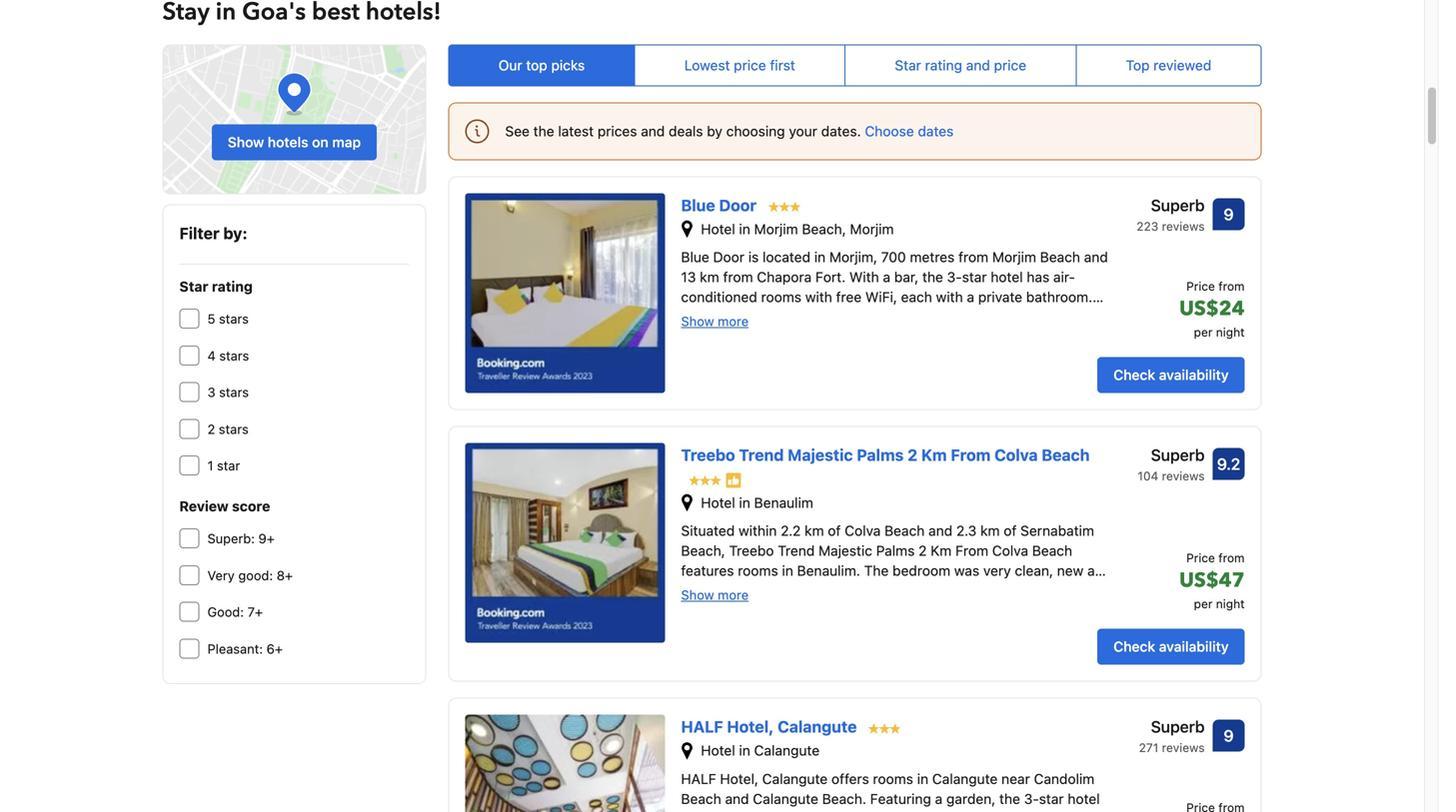 Task type: locate. For each thing, give the bounding box(es) containing it.
0 vertical spatial 3-
[[948, 269, 963, 286]]

1 vertical spatial star
[[217, 459, 240, 474]]

2 more from the top
[[718, 588, 749, 603]]

2 check availability from the top
[[1114, 639, 1229, 656]]

0 horizontal spatial rating
[[212, 279, 253, 295]]

trend
[[739, 446, 784, 465], [778, 543, 815, 560]]

2 horizontal spatial very
[[984, 563, 1012, 580]]

1 vertical spatial new
[[857, 583, 884, 600]]

0 vertical spatial hotel,
[[727, 718, 774, 737]]

1 vertical spatial palms
[[877, 543, 915, 560]]

0 horizontal spatial the
[[534, 123, 555, 139]]

has inside 'blue door is located in morjim, 700 metres from morjim beach and 13 km from chapora fort. with a bar, the 3-star hotel has air- conditioned rooms with free wifi, each with a private bathroom. show more'
[[1027, 269, 1050, 286]]

1 vertical spatial air-
[[708, 811, 730, 813]]

night down us$24
[[1217, 325, 1245, 339]]

hotel, down hotel in calangute on the bottom of page
[[720, 771, 759, 788]]

beach inside 'blue door is located in morjim, 700 metres from morjim beach and 13 km from chapora fort. with a bar, the 3-star hotel has air- conditioned rooms with free wifi, each with a private bathroom. show more'
[[1041, 249, 1081, 266]]

check for us$47
[[1114, 639, 1156, 656]]

private
[[979, 289, 1023, 306]]

is right owner
[[1081, 583, 1091, 600]]

1 scored 9 element from the top
[[1213, 198, 1245, 230]]

0 vertical spatial colva
[[995, 446, 1038, 465]]

door inside 'blue door is located in morjim, 700 metres from morjim beach and 13 km from chapora fort. with a bar, the 3-star hotel has air- conditioned rooms with free wifi, each with a private bathroom. show more'
[[714, 249, 745, 266]]

2 vertical spatial hotel
[[701, 743, 736, 760]]

1 group from the top
[[179, 309, 409, 477]]

0 vertical spatial door
[[719, 196, 757, 215]]

1 horizontal spatial free
[[885, 811, 911, 813]]

of right 2.3
[[1004, 523, 1017, 540]]

air- down hotel in calangute on the bottom of page
[[708, 811, 730, 813]]

and inside 'blue door is located in morjim, 700 metres from morjim beach and 13 km from chapora fort. with a bar, the 3-star hotel has air- conditioned rooms with free wifi, each with a private bathroom. show more'
[[1085, 249, 1109, 266]]

superb
[[1152, 196, 1205, 215], [1152, 446, 1205, 465], [1152, 718, 1205, 737]]

check availability link for us$24
[[1098, 357, 1245, 393]]

0 vertical spatial free
[[837, 289, 862, 306]]

group containing superb: 9+
[[179, 529, 409, 660]]

0 vertical spatial check availability link
[[1098, 357, 1245, 393]]

show down 13
[[681, 314, 715, 329]]

3 reviews from the top
[[1163, 742, 1205, 756]]

2 scored 9 element from the top
[[1213, 721, 1245, 753]]

star inside half hotel, calangute offers rooms in calangute near candolim beach and calangute beach. featuring a garden, the 3-star hotel has air-conditioned rooms with free wifi, each with a priva
[[1040, 791, 1064, 808]]

0 vertical spatial blue
[[681, 196, 716, 215]]

show more button down "features"
[[681, 587, 749, 604]]

2 group from the top
[[179, 529, 409, 660]]

star for star rating
[[179, 279, 208, 295]]

1 superb from the top
[[1152, 196, 1205, 215]]

1 horizontal spatial 2
[[908, 446, 918, 465]]

3 stars image up "situated"
[[689, 476, 721, 486]]

rooms inside 'blue door is located in morjim, 700 metres from morjim beach and 13 km from chapora fort. with a bar, the 3-star hotel has air- conditioned rooms with free wifi, each with a private bathroom. show more'
[[761, 289, 802, 306]]

2 check from the top
[[1114, 639, 1156, 656]]

104
[[1138, 469, 1159, 483]]

2 hotel from the top
[[701, 495, 736, 511]]

benaulim.
[[798, 563, 861, 580]]

2 up situated within 2.2 km of colva beach and 2.3 km of sernabatim beach, treebo trend majestic palms 2 km from colva beach features rooms in benaulim. at the bottom of page
[[908, 446, 918, 465]]

status containing see the latest prices and deals by choosing your dates.
[[448, 102, 1262, 160]]

1 show more button from the top
[[681, 313, 749, 330]]

1 vertical spatial group
[[179, 529, 409, 660]]

and inside situated within 2.2 km of colva beach and 2.3 km of sernabatim beach, treebo trend majestic palms 2 km from colva beach features rooms in benaulim.
[[929, 523, 953, 540]]

palms up bedroom
[[877, 543, 915, 560]]

beach up bathroom.
[[1041, 249, 1081, 266]]

stars
[[219, 312, 249, 327], [219, 348, 249, 363], [219, 385, 249, 400], [219, 422, 249, 437]]

1 half from the top
[[681, 718, 724, 737]]

half up hotel in calangute on the bottom of page
[[681, 718, 724, 737]]

reviews inside superb 223 reviews
[[1163, 219, 1205, 233]]

9 right "superb 271 reviews"
[[1224, 727, 1234, 746]]

the inside 'blue door is located in morjim, 700 metres from morjim beach and 13 km from chapora fort. with a bar, the 3-star hotel has air- conditioned rooms with free wifi, each with a private bathroom. show more'
[[923, 269, 944, 286]]

2 vertical spatial colva
[[993, 543, 1029, 560]]

very down benaulim.
[[825, 583, 853, 600]]

0 horizontal spatial beach,
[[681, 543, 726, 560]]

show inside button
[[228, 134, 264, 150]]

palms up situated within 2.2 km of colva beach and 2.3 km of sernabatim beach, treebo trend majestic palms 2 km from colva beach features rooms in benaulim. at the bottom of page
[[857, 446, 904, 465]]

2 horizontal spatial 2
[[919, 543, 927, 560]]

price from us$24 per night
[[1180, 279, 1245, 339]]

0 horizontal spatial wifi,
[[866, 289, 898, 306]]

star rating
[[179, 279, 253, 295]]

blue inside 'blue door is located in morjim, 700 metres from morjim beach and 13 km from chapora fort. with a bar, the 3-star hotel has air- conditioned rooms with free wifi, each with a private bathroom. show more'
[[681, 249, 710, 266]]

more
[[718, 314, 749, 329], [718, 588, 749, 603]]

was
[[955, 563, 980, 580]]

1 horizontal spatial wifi,
[[914, 811, 946, 813]]

1 horizontal spatial new
[[1058, 563, 1084, 580]]

in inside 'blue door is located in morjim, 700 metres from morjim beach and 13 km from chapora fort. with a bar, the 3-star hotel has air- conditioned rooms with free wifi, each with a private bathroom. show more'
[[815, 249, 826, 266]]

a
[[883, 269, 891, 286], [967, 289, 975, 306], [902, 583, 910, 600], [936, 791, 943, 808], [1016, 811, 1023, 813]]

superb inside "superb 271 reviews"
[[1152, 718, 1205, 737]]

13
[[681, 269, 696, 286]]

1 vertical spatial superb
[[1152, 446, 1205, 465]]

hotel in morjim beach, morjim
[[701, 221, 894, 237]]

2 up bedroom
[[919, 543, 927, 560]]

1 horizontal spatial 3-
[[1025, 791, 1040, 808]]

3- inside 'blue door is located in morjim, 700 metres from morjim beach and 13 km from chapora fort. with a bar, the 3-star hotel has air- conditioned rooms with free wifi, each with a private bathroom. show more'
[[948, 269, 963, 286]]

the inside half hotel, calangute offers rooms in calangute near candolim beach and calangute beach. featuring a garden, the 3-star hotel has air-conditioned rooms with free wifi, each with a priva
[[1000, 791, 1021, 808]]

1 vertical spatial treebo
[[729, 543, 774, 560]]

rooms down chapora at the top right of page
[[761, 289, 802, 306]]

a up i
[[902, 583, 910, 600]]

calangute for half hotel, calangute
[[778, 718, 857, 737]]

per inside price from us$47 per night
[[1195, 598, 1213, 612]]

beach
[[1041, 249, 1081, 266], [1042, 446, 1090, 465], [885, 523, 925, 540], [1033, 543, 1073, 560], [681, 791, 722, 808]]

superb inside the superb 104 reviews
[[1152, 446, 1205, 465]]

2 inside situated within 2.2 km of colva beach and 2.3 km of sernabatim beach, treebo trend majestic palms 2 km from colva beach features rooms in benaulim.
[[919, 543, 927, 560]]

2 vertical spatial 2
[[919, 543, 927, 560]]

2 night from the top
[[1217, 598, 1245, 612]]

price for us$24
[[1187, 279, 1216, 293]]

1 vertical spatial very
[[825, 583, 853, 600]]

0 vertical spatial per
[[1195, 325, 1213, 339]]

price from us$47 per night
[[1180, 552, 1245, 612]]

2 horizontal spatial morjim
[[993, 249, 1037, 266]]

a down near
[[1016, 811, 1023, 813]]

night inside price from us$47 per night
[[1217, 598, 1245, 612]]

1 9 from the top
[[1224, 205, 1234, 224]]

1 blue from the top
[[681, 196, 716, 215]]

star inside 'blue door is located in morjim, 700 metres from morjim beach and 13 km from chapora fort. with a bar, the 3-star hotel has air- conditioned rooms with free wifi, each with a private bathroom. show more'
[[963, 269, 987, 286]]

0 vertical spatial night
[[1217, 325, 1245, 339]]

0 vertical spatial rating
[[925, 57, 963, 73]]

2 inside group
[[207, 422, 215, 437]]

has down hotel in calangute on the bottom of page
[[681, 811, 704, 813]]

scored 9 element right superb 223 reviews
[[1213, 198, 1245, 230]]

per down us$24
[[1195, 325, 1213, 339]]

rating for star rating and price
[[925, 57, 963, 73]]

door
[[719, 196, 757, 215], [714, 249, 745, 266]]

availability down price from us$24 per night
[[1160, 367, 1229, 383]]

0 vertical spatial treebo
[[681, 446, 736, 465]]

0 horizontal spatial is
[[749, 249, 759, 266]]

of up benaulim.
[[828, 523, 841, 540]]

1 check availability from the top
[[1114, 367, 1229, 383]]

group
[[179, 309, 409, 477], [179, 529, 409, 660]]

per inside price from us$24 per night
[[1195, 325, 1213, 339]]

us$47
[[1180, 568, 1245, 595]]

stars right 3
[[219, 385, 249, 400]]

hotel for us$24
[[701, 221, 736, 237]]

1 horizontal spatial 3 stars image
[[869, 724, 901, 734]]

km
[[922, 446, 947, 465], [931, 543, 952, 560]]

trend up hotel in benaulim
[[739, 446, 784, 465]]

2
[[207, 422, 215, 437], [908, 446, 918, 465], [919, 543, 927, 560]]

1 check from the top
[[1114, 367, 1156, 383]]

2 check availability link from the top
[[1098, 630, 1245, 666]]

colva
[[995, 446, 1038, 465], [845, 523, 881, 540], [993, 543, 1029, 560]]

1 horizontal spatial morjim
[[850, 221, 894, 237]]

hotel down blue door
[[701, 221, 736, 237]]

1 horizontal spatial air-
[[1054, 269, 1076, 286]]

reviews for us$24
[[1163, 219, 1205, 233]]

stars right the "4" on the top left of page
[[219, 348, 249, 363]]

night down us$47
[[1217, 598, 1245, 612]]

1 night from the top
[[1217, 325, 1245, 339]]

from left chapora at the top right of page
[[723, 269, 754, 286]]

2 vertical spatial star
[[1040, 791, 1064, 808]]

the
[[865, 563, 889, 580], [747, 583, 771, 600], [1009, 583, 1034, 600]]

1 price from the top
[[1187, 279, 1216, 293]]

0 vertical spatial new
[[1058, 563, 1084, 580]]

1 star
[[207, 459, 240, 474]]

majestic up benaulim.
[[819, 543, 873, 560]]

our top picks
[[499, 57, 585, 73]]

in down 2.2
[[782, 563, 794, 580]]

calangute for half hotel, calangute offers rooms in calangute near candolim beach and calangute beach. featuring a garden, the 3-star hotel has air-conditioned rooms with free wifi, each with a priva
[[763, 771, 828, 788]]

the right the see
[[534, 123, 555, 139]]

majestic
[[788, 446, 853, 465], [819, 543, 873, 560]]

0 vertical spatial more
[[718, 314, 749, 329]]

0 horizontal spatial km
[[700, 269, 720, 286]]

2 vertical spatial show
[[681, 588, 715, 603]]

show hotels on map link
[[162, 44, 426, 194]]

0 vertical spatial star
[[963, 269, 987, 286]]

picks
[[552, 57, 585, 73]]

new
[[1058, 563, 1084, 580], [857, 583, 884, 600]]

is down benaulim.
[[811, 583, 822, 600]]

show hotels on map button
[[212, 124, 377, 160]]

in down bedroom
[[887, 583, 899, 600]]

0 vertical spatial reviews
[[1163, 219, 1205, 233]]

1 vertical spatial trend
[[778, 543, 815, 560]]

2 blue from the top
[[681, 249, 710, 266]]

with down metres
[[937, 289, 964, 306]]

treebo down within
[[729, 543, 774, 560]]

new up professional. at bottom
[[857, 583, 884, 600]]

0 vertical spatial has
[[1027, 269, 1050, 286]]

night inside price from us$24 per night
[[1217, 325, 1245, 339]]

each down garden,
[[950, 811, 981, 813]]

2 availability from the top
[[1160, 639, 1229, 656]]

star right 1 on the left of the page
[[217, 459, 240, 474]]

star down candolim
[[1040, 791, 1064, 808]]

9 for half hotel, calangute
[[1224, 727, 1234, 746]]

1 horizontal spatial star
[[963, 269, 987, 286]]

price up us$47
[[1187, 552, 1216, 566]]

blue door
[[681, 196, 761, 215]]

free down with
[[837, 289, 862, 306]]

check availability link for us$47
[[1098, 630, 1245, 666]]

check up the superb 104 reviews
[[1114, 367, 1156, 383]]

hotel
[[991, 269, 1023, 286], [775, 583, 807, 600], [1036, 603, 1068, 620], [1068, 791, 1101, 808]]

check availability down price from us$47 per night
[[1114, 639, 1229, 656]]

pleasant: 6+
[[207, 642, 283, 657]]

offers
[[832, 771, 870, 788]]

3 stars image
[[689, 476, 721, 486], [869, 724, 901, 734]]

0 horizontal spatial price
[[734, 57, 767, 73]]

1 vertical spatial km
[[931, 543, 952, 560]]

1 vertical spatial price
[[1187, 552, 1216, 566]]

star inside group
[[217, 459, 240, 474]]

star up choose dates button at the right top of page
[[895, 57, 922, 73]]

1 horizontal spatial each
[[950, 811, 981, 813]]

1 price from the left
[[734, 57, 767, 73]]

beach up sernabatim at the bottom of page
[[1042, 446, 1090, 465]]

conditioned
[[681, 289, 758, 306], [730, 811, 806, 813]]

0 horizontal spatial 3-
[[948, 269, 963, 286]]

1 vertical spatial scored 9 element
[[1213, 721, 1245, 753]]

hotel, inside half hotel, calangute offers rooms in calangute near candolim beach and calangute beach. featuring a garden, the 3-star hotel has air-conditioned rooms with free wifi, each with a priva
[[720, 771, 759, 788]]

free down 'featuring'
[[885, 811, 911, 813]]

the down near
[[1000, 791, 1021, 808]]

2 vertical spatial reviews
[[1163, 742, 1205, 756]]

1 horizontal spatial of
[[1004, 523, 1017, 540]]

from up us$24
[[1219, 279, 1245, 293]]

from
[[959, 249, 989, 266], [723, 269, 754, 286], [1219, 279, 1245, 293], [1219, 552, 1245, 566]]

the up this
[[1009, 583, 1034, 600]]

reviews
[[1163, 219, 1205, 233], [1163, 469, 1205, 483], [1163, 742, 1205, 756]]

2 half from the top
[[681, 771, 717, 788]]

1 reviews from the top
[[1163, 219, 1205, 233]]

0 vertical spatial very
[[984, 563, 1012, 580]]

1 more from the top
[[718, 314, 749, 329]]

2 price from the top
[[1187, 552, 1216, 566]]

good:
[[207, 605, 244, 620]]

reviews right 104
[[1163, 469, 1205, 483]]

and inside half hotel, calangute offers rooms in calangute near candolim beach and calangute beach. featuring a garden, the 3-star hotel has air-conditioned rooms with free wifi, each with a priva
[[725, 791, 750, 808]]

wifi, down 'featuring'
[[914, 811, 946, 813]]

1 availability from the top
[[1160, 367, 1229, 383]]

half inside half hotel, calangute offers rooms in calangute near candolim beach and calangute beach. featuring a garden, the 3-star hotel has air-conditioned rooms with free wifi, each with a priva
[[681, 771, 717, 788]]

door for blue door is located in morjim, 700 metres from morjim beach and 13 km from chapora fort. with a bar, the 3-star hotel has air- conditioned rooms with free wifi, each with a private bathroom. show more
[[714, 249, 745, 266]]

rating up 5 stars
[[212, 279, 253, 295]]

0 vertical spatial majestic
[[788, 446, 853, 465]]

features
[[681, 563, 734, 580]]

situated within 2.2 km of colva beach and 2.3 km of sernabatim beach, treebo trend majestic palms 2 km from colva beach features rooms in benaulim.
[[681, 523, 1095, 580]]

0 horizontal spatial of
[[828, 523, 841, 540]]

1 vertical spatial majestic
[[819, 543, 873, 560]]

treebo inside situated within 2.2 km of colva beach and 2.3 km of sernabatim beach, treebo trend majestic palms 2 km from colva beach features rooms in benaulim.
[[729, 543, 774, 560]]

check availability for us$24
[[1114, 367, 1229, 383]]

blue
[[681, 196, 716, 215], [681, 249, 710, 266]]

each down bar,
[[902, 289, 933, 306]]

2 horizontal spatial star
[[1040, 791, 1064, 808]]

calangute
[[778, 718, 857, 737], [755, 743, 820, 760], [763, 771, 828, 788], [933, 771, 998, 788], [753, 791, 819, 808]]

1 vertical spatial star
[[179, 279, 208, 295]]

1 vertical spatial each
[[950, 811, 981, 813]]

reviews right 271 at right
[[1163, 742, 1205, 756]]

2.2
[[781, 523, 801, 540]]

1 vertical spatial beach,
[[681, 543, 726, 560]]

1 vertical spatial 3-
[[1025, 791, 1040, 808]]

has
[[1027, 269, 1050, 286], [681, 811, 704, 813]]

trend down 2.2
[[778, 543, 815, 560]]

rating up dates
[[925, 57, 963, 73]]

2 down 3
[[207, 422, 215, 437]]

door for blue door
[[719, 196, 757, 215]]

price inside price from us$47 per night
[[1187, 552, 1216, 566]]

0 horizontal spatial free
[[837, 289, 862, 306]]

majestic inside situated within 2.2 km of colva beach and 2.3 km of sernabatim beach, treebo trend majestic palms 2 km from colva beach features rooms in benaulim.
[[819, 543, 873, 560]]

0 vertical spatial the
[[534, 123, 555, 139]]

show down "features"
[[681, 588, 715, 603]]

reviews inside the superb 104 reviews
[[1163, 469, 1205, 483]]

3- down metres
[[948, 269, 963, 286]]

0 vertical spatial half
[[681, 718, 724, 737]]

0 vertical spatial 3 stars image
[[689, 476, 721, 486]]

morjim
[[755, 221, 799, 237], [850, 221, 894, 237], [993, 249, 1037, 266]]

hotel up "situated"
[[701, 495, 736, 511]]

superb:
[[207, 531, 255, 546]]

check availability down price from us$24 per night
[[1114, 367, 1229, 383]]

hotel up private
[[991, 269, 1023, 286]]

star up private
[[963, 269, 987, 286]]

3- inside half hotel, calangute offers rooms in calangute near candolim beach and calangute beach. featuring a garden, the 3-star hotel has air-conditioned rooms with free wifi, each with a priva
[[1025, 791, 1040, 808]]

beach inside half hotel, calangute offers rooms in calangute near candolim beach and calangute beach. featuring a garden, the 3-star hotel has air-conditioned rooms with free wifi, each with a priva
[[681, 791, 722, 808]]

2 reviews from the top
[[1163, 469, 1205, 483]]

night for us$24
[[1217, 325, 1245, 339]]

0 vertical spatial wifi,
[[866, 289, 898, 306]]

morjim down 3 stars image
[[755, 221, 799, 237]]

in down half hotel, calangute
[[739, 743, 751, 760]]

status
[[448, 102, 1262, 160]]

km
[[700, 269, 720, 286], [805, 523, 824, 540], [981, 523, 1000, 540]]

1 vertical spatial door
[[714, 249, 745, 266]]

air-
[[1054, 269, 1076, 286], [708, 811, 730, 813]]

1 vertical spatial 9
[[1224, 727, 1234, 746]]

show left hotels
[[228, 134, 264, 150]]

blue door is located in morjim, 700 metres from morjim beach and 13 km from chapora fort. with a bar, the 3-star hotel has air- conditioned rooms with free wifi, each with a private bathroom. show more
[[681, 249, 1109, 329]]

group containing 5 stars
[[179, 309, 409, 477]]

is left located at the right of the page
[[749, 249, 759, 266]]

availability for us$24
[[1160, 367, 1229, 383]]

blue for blue door
[[681, 196, 716, 215]]

half hotel, calangute offers rooms in calangute near candolim beach and calangute beach. featuring a garden, the 3-star hotel has air-conditioned rooms with free wifi, each with a priva
[[681, 771, 1101, 813]]

very up location.
[[984, 563, 1012, 580]]

free inside half hotel, calangute offers rooms in calangute near candolim beach and calangute beach. featuring a garden, the 3-star hotel has air-conditioned rooms with free wifi, each with a priva
[[885, 811, 911, 813]]

2 per from the top
[[1195, 598, 1213, 612]]

deals
[[669, 123, 703, 139]]

hotel down candolim
[[1068, 791, 1101, 808]]

1 vertical spatial the
[[923, 269, 944, 286]]

check availability link
[[1098, 357, 1245, 393], [1098, 630, 1245, 666]]

1 vertical spatial rating
[[212, 279, 253, 295]]

superb up 223
[[1152, 196, 1205, 215]]

stars down 3 stars
[[219, 422, 249, 437]]

check
[[1114, 367, 1156, 383], [1114, 639, 1156, 656]]

spacious.
[[681, 583, 743, 600]]

with down beach.
[[854, 811, 881, 813]]

0 vertical spatial scored 9 element
[[1213, 198, 1245, 230]]

top
[[1126, 57, 1150, 73]]

from
[[951, 446, 991, 465], [956, 543, 989, 560]]

in down owner
[[1072, 603, 1083, 620]]

show
[[228, 134, 264, 150], [681, 314, 715, 329], [681, 588, 715, 603]]

2 show more button from the top
[[681, 587, 749, 604]]

scored 9 element
[[1213, 198, 1245, 230], [1213, 721, 1245, 753]]

reviews inside "superb 271 reviews"
[[1163, 742, 1205, 756]]

air- up bathroom.
[[1054, 269, 1076, 286]]

wifi, inside half hotel, calangute offers rooms in calangute near candolim beach and calangute beach. featuring a garden, the 3-star hotel has air-conditioned rooms with free wifi, each with a priva
[[914, 811, 946, 813]]

0 vertical spatial 9
[[1224, 205, 1234, 224]]

hotel, up hotel in calangute on the bottom of page
[[727, 718, 774, 737]]

each
[[902, 289, 933, 306], [950, 811, 981, 813]]

night for us$47
[[1217, 598, 1245, 612]]

and inside status
[[641, 123, 665, 139]]

km inside 'blue door is located in morjim, 700 metres from morjim beach and 13 km from chapora fort. with a bar, the 3-star hotel has air- conditioned rooms with free wifi, each with a private bathroom. show more'
[[700, 269, 720, 286]]

1 check availability link from the top
[[1098, 357, 1245, 393]]

1 horizontal spatial price
[[994, 57, 1027, 73]]

0 horizontal spatial 2
[[207, 422, 215, 437]]

3- down near
[[1025, 791, 1040, 808]]

check for us$24
[[1114, 367, 1156, 383]]

stars right the 5
[[219, 312, 249, 327]]

0 vertical spatial each
[[902, 289, 933, 306]]

price inside price from us$24 per night
[[1187, 279, 1216, 293]]

colva up clean,
[[993, 543, 1029, 560]]

0 vertical spatial price
[[1187, 279, 1216, 293]]

0 vertical spatial star
[[895, 57, 922, 73]]

1 horizontal spatial beach,
[[802, 221, 847, 237]]

1 per from the top
[[1195, 325, 1213, 339]]

superb up 104
[[1152, 446, 1205, 465]]

door down blue door
[[714, 249, 745, 266]]

the up professional. at bottom
[[865, 563, 889, 580]]

show for show hotels on map
[[228, 134, 264, 150]]

700
[[882, 249, 907, 266]]

price
[[734, 57, 767, 73], [994, 57, 1027, 73]]

3
[[207, 385, 216, 400]]

from inside price from us$47 per night
[[1219, 552, 1245, 566]]

beach, up morjim, at the top of the page
[[802, 221, 847, 237]]

3 stars image up offers
[[869, 724, 901, 734]]

2 9 from the top
[[1224, 727, 1234, 746]]

the down metres
[[923, 269, 944, 286]]

1 vertical spatial night
[[1217, 598, 1245, 612]]

1 vertical spatial check availability link
[[1098, 630, 1245, 666]]

chapora
[[757, 269, 812, 286]]

0 vertical spatial availability
[[1160, 367, 1229, 383]]

price for us$47
[[1187, 552, 1216, 566]]

9 right superb 223 reviews
[[1224, 205, 1234, 224]]

2 superb from the top
[[1152, 446, 1205, 465]]

1 hotel from the top
[[701, 221, 736, 237]]

superb inside superb 223 reviews
[[1152, 196, 1205, 215]]

0 horizontal spatial very
[[681, 603, 709, 620]]

door left 3 stars image
[[719, 196, 757, 215]]

latest
[[558, 123, 594, 139]]

with down fort. at the top of page
[[806, 289, 833, 306]]

3 superb from the top
[[1152, 718, 1205, 737]]

show more button down 13
[[681, 313, 749, 330]]

9+
[[259, 531, 275, 546]]

1 vertical spatial has
[[681, 811, 704, 813]]

per down us$47
[[1195, 598, 1213, 612]]

1 vertical spatial 3 stars image
[[869, 724, 901, 734]]

0 vertical spatial conditioned
[[681, 289, 758, 306]]

km right 2.2
[[805, 523, 824, 540]]

per for us$24
[[1195, 325, 1213, 339]]

near
[[1002, 771, 1031, 788]]

the up helpful
[[747, 583, 771, 600]]

0 horizontal spatial star
[[179, 279, 208, 295]]

from inside situated within 2.2 km of colva beach and 2.3 km of sernabatim beach, treebo trend majestic palms 2 km from colva beach features rooms in benaulim.
[[956, 543, 989, 560]]

1 horizontal spatial has
[[1027, 269, 1050, 286]]



Task type: describe. For each thing, give the bounding box(es) containing it.
hotel inside 'blue door is located in morjim, 700 metres from morjim beach and 13 km from chapora fort. with a bar, the 3-star hotel has air- conditioned rooms with free wifi, each with a private bathroom. show more'
[[991, 269, 1023, 286]]

superb: 9+
[[207, 531, 275, 546]]

score
[[232, 498, 270, 515]]

first
[[770, 57, 796, 73]]

fort.
[[816, 269, 846, 286]]

owner
[[1037, 583, 1077, 600]]

see
[[505, 123, 530, 139]]

metres
[[910, 249, 955, 266]]

1
[[207, 459, 213, 474]]

a left private
[[967, 289, 975, 306]]

5
[[207, 312, 215, 327]]

2 horizontal spatial is
[[1081, 583, 1091, 600]]

each inside 'blue door is located in morjim, 700 metres from morjim beach and 13 km from chapora fort. with a bar, the 3-star hotel has air- conditioned rooms with free wifi, each with a private bathroom. show more'
[[902, 289, 933, 306]]

by
[[707, 123, 723, 139]]

enjoyed
[[954, 603, 1004, 620]]

staff
[[789, 603, 818, 620]]

show hotels on map
[[228, 134, 361, 150]]

half for half hotel, calangute offers rooms in calangute near candolim beach and calangute beach. featuring a garden, the 3-star hotel has air-conditioned rooms with free wifi, each with a priva
[[681, 771, 717, 788]]

hotel in benaulim
[[701, 495, 814, 511]]

check availability for us$47
[[1114, 639, 1229, 656]]

by:
[[223, 224, 248, 243]]

air- inside 'blue door is located in morjim, 700 metres from morjim beach and 13 km from chapora fort. with a bar, the 3-star hotel has air- conditioned rooms with free wifi, each with a private bathroom. show more'
[[1054, 269, 1076, 286]]

per for us$47
[[1195, 598, 1213, 612]]

in inside half hotel, calangute offers rooms in calangute near candolim beach and calangute beach. featuring a garden, the 3-star hotel has air-conditioned rooms with free wifi, each with a priva
[[918, 771, 929, 788]]

1 vertical spatial colva
[[845, 523, 881, 540]]

map
[[332, 134, 361, 150]]

0 vertical spatial km
[[922, 446, 947, 465]]

0 vertical spatial palms
[[857, 446, 904, 465]]

hotel for us$47
[[701, 495, 736, 511]]

lowest price first
[[685, 57, 796, 73]]

2 horizontal spatial the
[[1009, 583, 1034, 600]]

is inside 'blue door is located in morjim, 700 metres from morjim beach and 13 km from chapora fort. with a bar, the 3-star hotel has air- conditioned rooms with free wifi, each with a private bathroom. show more'
[[749, 249, 759, 266]]

2 of from the left
[[1004, 523, 1017, 540]]

show for show more
[[681, 588, 715, 603]]

0 vertical spatial beach,
[[802, 221, 847, 237]]

sernabatim
[[1021, 523, 1095, 540]]

show more button for us$24
[[681, 313, 749, 330]]

helpful
[[713, 603, 757, 620]]

very
[[207, 568, 235, 583]]

rooms inside situated within 2.2 km of colva beach and 2.3 km of sernabatim beach, treebo trend majestic palms 2 km from colva beach features rooms in benaulim.
[[738, 563, 779, 580]]

beach, inside situated within 2.2 km of colva beach and 2.3 km of sernabatim beach, treebo trend majestic palms 2 km from colva beach features rooms in benaulim.
[[681, 543, 726, 560]]

really
[[916, 603, 950, 620]]

review
[[179, 498, 229, 515]]

1 vertical spatial 2
[[908, 446, 918, 465]]

in inside situated within 2.2 km of colva beach and 2.3 km of sernabatim beach, treebo trend majestic palms 2 km from colva beach features rooms in benaulim.
[[782, 563, 794, 580]]

benaulim,
[[681, 623, 745, 640]]

garden,
[[947, 791, 996, 808]]

5 stars
[[207, 312, 249, 327]]

lowest
[[685, 57, 730, 73]]

prices
[[598, 123, 637, 139]]

morjim inside 'blue door is located in morjim, 700 metres from morjim beach and 13 km from chapora fort. with a bar, the 3-star hotel has air- conditioned rooms with free wifi, each with a private bathroom. show more'
[[993, 249, 1037, 266]]

2.3
[[957, 523, 977, 540]]

scored 9 element for blue door
[[1213, 198, 1245, 230]]

show more button for us$47
[[681, 587, 749, 604]]

wifi, inside 'blue door is located in morjim, 700 metres from morjim beach and 13 km from chapora fort. with a bar, the 3-star hotel has air- conditioned rooms with free wifi, each with a private bathroom. show more'
[[866, 289, 898, 306]]

quiet
[[914, 583, 946, 600]]

filter
[[179, 224, 220, 243]]

treebo trend majestic palms 2 km from colva beach
[[681, 446, 1090, 465]]

availability for us$47
[[1160, 639, 1229, 656]]

0 horizontal spatial morjim
[[755, 221, 799, 237]]

hotel, for half hotel, calangute offers rooms in calangute near candolim beach and calangute beach. featuring a garden, the 3-star hotel has air-conditioned rooms with free wifi, each with a priva
[[720, 771, 759, 788]]

bar,
[[895, 269, 919, 286]]

hotel down owner
[[1036, 603, 1068, 620]]

review score
[[179, 498, 270, 515]]

choose
[[865, 123, 915, 139]]

located
[[763, 249, 811, 266]]

show more
[[681, 588, 749, 603]]

stars for 4 stars
[[219, 348, 249, 363]]

half hotel, calangute
[[681, 718, 861, 737]]

trend inside situated within 2.2 km of colva beach and 2.3 km of sernabatim beach, treebo trend majestic palms 2 km from colva beach features rooms in benaulim.
[[778, 543, 815, 560]]

filter by:
[[179, 224, 248, 243]]

this
[[1008, 603, 1032, 620]]

beach.
[[823, 791, 867, 808]]

dates
[[918, 123, 954, 139]]

dates.
[[822, 123, 862, 139]]

a inside the bedroom was very clean, new and spacious. the hotel is very new in a quiet location. the owner is very helpful and staff professional. i really enjoyed this hotel in benaulim, goa.
[[902, 583, 910, 600]]

8+
[[277, 568, 293, 583]]

6+
[[267, 642, 283, 657]]

has inside half hotel, calangute offers rooms in calangute near candolim beach and calangute beach. featuring a garden, the 3-star hotel has air-conditioned rooms with free wifi, each with a priva
[[681, 811, 704, 813]]

2 price from the left
[[994, 57, 1027, 73]]

half for half hotel, calangute
[[681, 718, 724, 737]]

on
[[312, 134, 329, 150]]

stars for 3 stars
[[219, 385, 249, 400]]

3 stars
[[207, 385, 249, 400]]

calangute for hotel in calangute
[[755, 743, 820, 760]]

3 stars image
[[769, 202, 801, 212]]

group for star rating
[[179, 309, 409, 477]]

hotel up the staff
[[775, 583, 807, 600]]

hotel inside half hotel, calangute offers rooms in calangute near candolim beach and calangute beach. featuring a garden, the 3-star hotel has air-conditioned rooms with free wifi, each with a priva
[[1068, 791, 1101, 808]]

rooms down beach.
[[810, 811, 851, 813]]

superb 271 reviews
[[1140, 718, 1205, 756]]

stars for 2 stars
[[219, 422, 249, 437]]

very good: 8+
[[207, 568, 293, 583]]

palms inside situated within 2.2 km of colva beach and 2.3 km of sernabatim beach, treebo trend majestic palms 2 km from colva beach features rooms in benaulim.
[[877, 543, 915, 560]]

9 for blue door
[[1224, 205, 1234, 224]]

0 vertical spatial from
[[951, 446, 991, 465]]

conditioned inside 'blue door is located in morjim, 700 metres from morjim beach and 13 km from chapora fort. with a bar, the 3-star hotel has air- conditioned rooms with free wifi, each with a private bathroom. show more'
[[681, 289, 758, 306]]

beach down sernabatim at the bottom of page
[[1033, 543, 1073, 560]]

your
[[789, 123, 818, 139]]

from inside price from us$24 per night
[[1219, 279, 1245, 293]]

superb 223 reviews
[[1137, 196, 1205, 233]]

professional.
[[822, 603, 904, 620]]

top
[[526, 57, 548, 73]]

1 horizontal spatial very
[[825, 583, 853, 600]]

us$24
[[1180, 295, 1245, 323]]

0 horizontal spatial new
[[857, 583, 884, 600]]

a left garden,
[[936, 791, 943, 808]]

0 horizontal spatial the
[[747, 583, 771, 600]]

star for star rating and price
[[895, 57, 922, 73]]

featuring
[[871, 791, 932, 808]]

superb for us$47
[[1152, 446, 1205, 465]]

conditioned inside half hotel, calangute offers rooms in calangute near candolim beach and calangute beach. featuring a garden, the 3-star hotel has air-conditioned rooms with free wifi, each with a priva
[[730, 811, 806, 813]]

superb 104 reviews
[[1138, 446, 1205, 483]]

bathroom.
[[1027, 289, 1093, 306]]

good:
[[238, 568, 273, 583]]

free inside 'blue door is located in morjim, 700 metres from morjim beach and 13 km from chapora fort. with a bar, the 3-star hotel has air- conditioned rooms with free wifi, each with a private bathroom. show more'
[[837, 289, 862, 306]]

from right metres
[[959, 249, 989, 266]]

candolim
[[1034, 771, 1095, 788]]

location.
[[950, 583, 1005, 600]]

treebo trend majestic palms 2 km from colva beach, hotel in benaulim image
[[465, 443, 665, 643]]

choosing
[[727, 123, 786, 139]]

morjim,
[[830, 249, 878, 266]]

reviewed
[[1154, 57, 1212, 73]]

hotels
[[268, 134, 309, 150]]

good: 7+
[[207, 605, 263, 620]]

1 horizontal spatial km
[[805, 523, 824, 540]]

superb for us$24
[[1152, 196, 1205, 215]]

2 vertical spatial very
[[681, 603, 709, 620]]

a left bar,
[[883, 269, 891, 286]]

air- inside half hotel, calangute offers rooms in calangute near candolim beach and calangute beach. featuring a garden, the 3-star hotel has air-conditioned rooms with free wifi, each with a priva
[[708, 811, 730, 813]]

2 horizontal spatial km
[[981, 523, 1000, 540]]

1 horizontal spatial the
[[865, 563, 889, 580]]

more inside 'blue door is located in morjim, 700 metres from morjim beach and 13 km from chapora fort. with a bar, the 3-star hotel has air- conditioned rooms with free wifi, each with a private bathroom. show more'
[[718, 314, 749, 329]]

our
[[499, 57, 523, 73]]

reviews for us$47
[[1163, 469, 1205, 483]]

in down blue door
[[739, 221, 751, 237]]

show inside 'blue door is located in morjim, 700 metres from morjim beach and 13 km from chapora fort. with a bar, the 3-star hotel has air- conditioned rooms with free wifi, each with a private bathroom. show more'
[[681, 314, 715, 329]]

blue for blue door is located in morjim, 700 metres from morjim beach and 13 km from chapora fort. with a bar, the 3-star hotel has air- conditioned rooms with free wifi, each with a private bathroom. show more
[[681, 249, 710, 266]]

7+
[[248, 605, 263, 620]]

km inside situated within 2.2 km of colva beach and 2.3 km of sernabatim beach, treebo trend majestic palms 2 km from colva beach features rooms in benaulim.
[[931, 543, 952, 560]]

scored 9.2 element
[[1213, 448, 1245, 480]]

with down garden,
[[985, 811, 1012, 813]]

with
[[850, 269, 880, 286]]

each inside half hotel, calangute offers rooms in calangute near candolim beach and calangute beach. featuring a garden, the 3-star hotel has air-conditioned rooms with free wifi, each with a priva
[[950, 811, 981, 813]]

2 stars
[[207, 422, 249, 437]]

stars for 5 stars
[[219, 312, 249, 327]]

1 horizontal spatial is
[[811, 583, 822, 600]]

4 stars
[[207, 348, 249, 363]]

rooms up 'featuring'
[[873, 771, 914, 788]]

0 horizontal spatial 3 stars image
[[689, 476, 721, 486]]

rating for star rating
[[212, 279, 253, 295]]

beach up bedroom
[[885, 523, 925, 540]]

0 vertical spatial trend
[[739, 446, 784, 465]]

scored 9 element for half hotel, calangute
[[1213, 721, 1245, 753]]

blue door, hotel in morjim image
[[465, 193, 665, 393]]

in up within
[[739, 495, 751, 511]]

see the latest prices and deals by choosing your dates. choose dates
[[505, 123, 954, 139]]

group for review score
[[179, 529, 409, 660]]

top reviewed
[[1126, 57, 1212, 73]]

1 of from the left
[[828, 523, 841, 540]]

hotel, for half hotel, calangute
[[727, 718, 774, 737]]

4
[[207, 348, 216, 363]]

3 hotel from the top
[[701, 743, 736, 760]]

pleasant:
[[207, 642, 263, 657]]



Task type: vqa. For each thing, say whether or not it's contained in the screenshot.
rating to the top
yes



